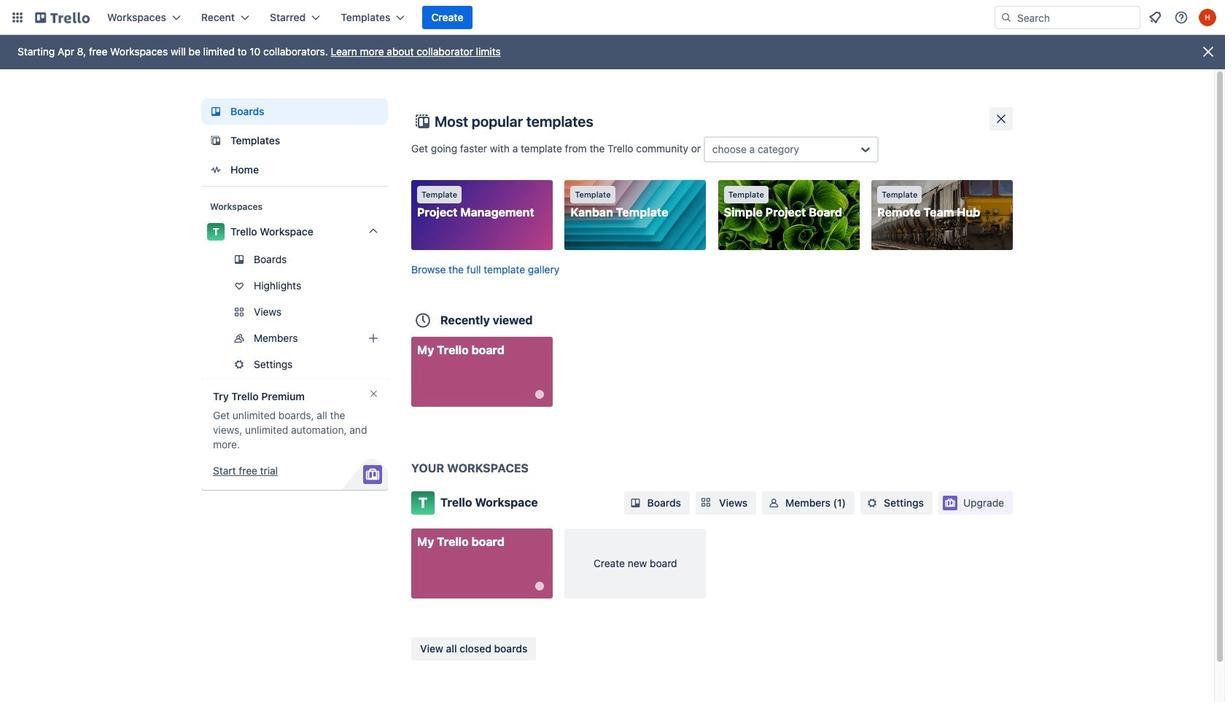 Task type: describe. For each thing, give the bounding box(es) containing it.
primary element
[[0, 0, 1225, 35]]

0 notifications image
[[1146, 9, 1164, 26]]

2 sm image from the left
[[865, 496, 880, 510]]

search image
[[1001, 12, 1012, 23]]

there is new activity on this board. image
[[535, 582, 544, 591]]

1 sm image from the left
[[767, 496, 781, 510]]

Search field
[[1012, 7, 1140, 28]]

back to home image
[[35, 6, 90, 29]]



Task type: locate. For each thing, give the bounding box(es) containing it.
home image
[[207, 161, 225, 179]]

add image
[[365, 330, 382, 347]]

there is new activity on this board. image
[[535, 390, 544, 399]]

howard (howard38800628) image
[[1199, 9, 1216, 26]]

sm image
[[767, 496, 781, 510], [865, 496, 880, 510]]

sm image
[[628, 496, 643, 510]]

0 horizontal spatial sm image
[[767, 496, 781, 510]]

open information menu image
[[1174, 10, 1189, 25]]

template board image
[[207, 132, 225, 150]]

board image
[[207, 103, 225, 120]]

1 horizontal spatial sm image
[[865, 496, 880, 510]]



Task type: vqa. For each thing, say whether or not it's contained in the screenshot.
the right Priscilla Parjet (priscillaparjet) icon
no



